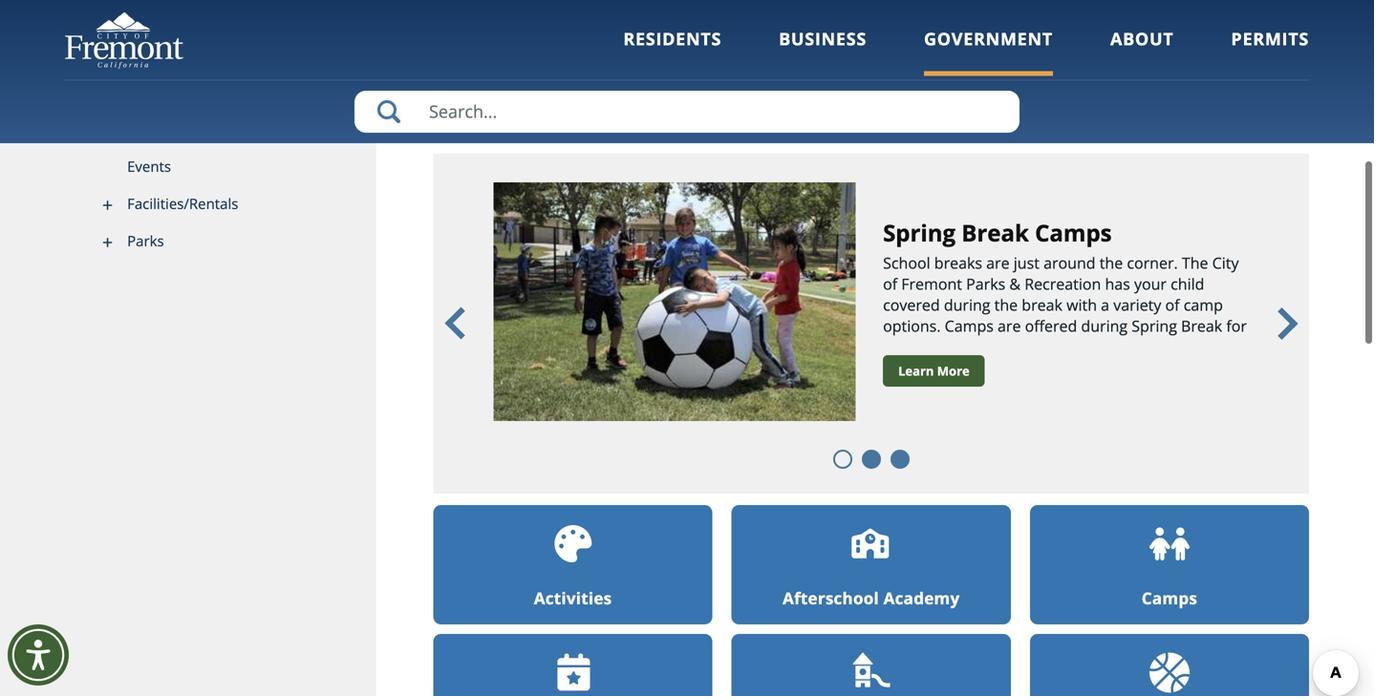 Task type: locate. For each thing, give the bounding box(es) containing it.
the up child
[[1182, 253, 1209, 273]]

to right 5
[[933, 337, 947, 358]]

with left us
[[186, 119, 215, 139]]

1 vertical spatial with
[[1067, 295, 1098, 315]]

the up the has
[[1100, 253, 1123, 273]]

0 vertical spatial are
[[877, 82, 901, 103]]

looking
[[905, 82, 956, 103]]

the inside the recreation services division offers programs year around for all ages, infants to adults. explore a new interest and make new friends who enjoy the same activities. whether you are looking for something for your child, or yourself, we have a lot of virtual and in-person options!
[[642, 82, 665, 103]]

0 horizontal spatial camps
[[945, 316, 994, 336]]

year
[[785, 59, 816, 80]]

break down camp
[[1182, 316, 1223, 336]]

0 horizontal spatial the
[[642, 82, 665, 103]]

person
[[623, 105, 673, 126]]

for down city
[[1227, 316, 1248, 336]]

are left offered
[[998, 316, 1021, 336]]

2 horizontal spatial of
[[1166, 295, 1180, 315]]

recreation up "break"
[[1025, 274, 1102, 294]]

has
[[1106, 274, 1131, 294]]

activities
[[534, 588, 612, 610]]

break
[[962, 217, 1029, 249], [1182, 316, 1223, 336]]

-
[[1310, 9, 1314, 27]]

1 horizontal spatial parks
[[967, 274, 1006, 294]]

during down variety
[[1082, 316, 1128, 336]]

break
[[1022, 295, 1063, 315]]

during down fremont
[[944, 295, 991, 315]]

division
[[606, 59, 663, 80]]

parks inside spring break camps school breaks are just around the corner. the city of fremont parks & recreation has your child covered during the break with a variety of camp options. camps are offered during spring break for ages 5 to 17. learn more
[[967, 274, 1006, 294]]

the down &
[[995, 295, 1018, 315]]

5
[[920, 337, 929, 358]]

- link
[[1295, 9, 1314, 27]]

enjoy
[[599, 82, 638, 103]]

your down corner.
[[1135, 274, 1167, 294]]

0 horizontal spatial new
[[477, 82, 507, 103]]

1 vertical spatial spring
[[1132, 316, 1178, 336]]

afterschool
[[783, 588, 880, 610]]

1 vertical spatial to
[[933, 337, 947, 358]]

connect with us
[[127, 119, 236, 139]]

a up 'child,'
[[1143, 59, 1152, 80]]

your
[[1089, 82, 1122, 103], [1135, 274, 1167, 294]]

in-
[[605, 105, 623, 126]]

0 horizontal spatial to
[[933, 337, 947, 358]]

art paint palette image
[[553, 525, 593, 565]]

with
[[186, 119, 215, 139], [1067, 295, 1098, 315]]

whether
[[781, 82, 843, 103]]

options!
[[677, 105, 735, 126]]

permits
[[1232, 27, 1310, 51]]

parks
[[127, 231, 164, 251], [967, 274, 1006, 294]]

are
[[877, 82, 901, 103], [987, 253, 1010, 273], [998, 316, 1021, 336]]

parks left &
[[967, 274, 1006, 294]]

connect
[[127, 119, 183, 139]]

are up &
[[987, 253, 1010, 273]]

spring
[[883, 217, 956, 249], [1132, 316, 1178, 336]]

camps
[[1035, 217, 1112, 249], [945, 316, 994, 336], [1142, 588, 1198, 610]]

0 vertical spatial recreation
[[464, 59, 541, 80]]

0 horizontal spatial recreation
[[464, 59, 541, 80]]

learn
[[899, 363, 934, 380]]

1 vertical spatial recreation
[[1025, 274, 1102, 294]]

0 horizontal spatial your
[[1089, 82, 1122, 103]]

events link
[[65, 149, 376, 186]]

yourself,
[[1187, 82, 1248, 103]]

lot
[[484, 105, 503, 126]]

1 horizontal spatial around
[[1044, 253, 1096, 273]]

children image
[[1150, 528, 1190, 561]]

with inside spring break camps school breaks are just around the corner. the city of fremont parks & recreation has your child covered during the break with a variety of camp options. camps are offered during spring break for ages 5 to 17. learn more
[[1067, 295, 1098, 315]]

city
[[1213, 253, 1239, 273]]

camps down children image
[[1142, 588, 1198, 610]]

0 vertical spatial of
[[507, 105, 521, 126]]

facilities/rentals
[[127, 194, 238, 214]]

a
[[1143, 59, 1152, 80], [472, 105, 480, 126], [1101, 295, 1110, 315]]

to inside spring break camps school breaks are just around the corner. the city of fremont parks & recreation has your child covered during the break with a variety of camp options. camps are offered during spring break for ages 5 to 17. learn more
[[933, 337, 947, 358]]

0 vertical spatial a
[[1143, 59, 1152, 80]]

1 vertical spatial the
[[1182, 253, 1209, 273]]

the up person
[[642, 82, 665, 103]]

with up offered
[[1067, 295, 1098, 315]]

recreation up friends
[[464, 59, 541, 80]]

your inside spring break camps school breaks are just around the corner. the city of fremont parks & recreation has your child covered during the break with a variety of camp options. camps are offered during spring break for ages 5 to 17. learn more
[[1135, 274, 1167, 294]]

are right you
[[877, 82, 901, 103]]

a down the has
[[1101, 295, 1110, 315]]

afterschool academy link
[[732, 506, 1011, 625]]

to
[[1015, 59, 1029, 80], [933, 337, 947, 358]]

feedback link
[[1122, 8, 1197, 26]]

0 horizontal spatial parks
[[127, 231, 164, 251]]

covered
[[883, 295, 940, 315]]

new
[[1156, 59, 1185, 80], [477, 82, 507, 103]]

options.
[[883, 316, 941, 336]]

0 horizontal spatial a
[[472, 105, 480, 126]]

for
[[876, 59, 897, 80], [960, 82, 981, 103], [1065, 82, 1085, 103], [1227, 316, 1248, 336]]

2 horizontal spatial the
[[1100, 253, 1123, 273]]

around right just
[[1044, 253, 1096, 273]]

0 vertical spatial with
[[186, 119, 215, 139]]

same
[[669, 82, 707, 103]]

adults.
[[1033, 59, 1081, 80]]

0 horizontal spatial and
[[574, 105, 601, 126]]

0 horizontal spatial with
[[186, 119, 215, 139]]

of right lot
[[507, 105, 521, 126]]

recreation inside spring break camps school breaks are just around the corner. the city of fremont parks & recreation has your child covered during the break with a variety of camp options. camps are offered during spring break for ages 5 to 17. learn more
[[1025, 274, 1102, 294]]

+ link
[[1274, 9, 1295, 27]]

around up you
[[820, 59, 872, 80]]

0 horizontal spatial during
[[944, 295, 991, 315]]

offers
[[667, 59, 708, 80]]

the
[[642, 82, 665, 103], [1100, 253, 1123, 273], [995, 295, 1018, 315]]

0 vertical spatial parks
[[127, 231, 164, 251]]

your down explore
[[1089, 82, 1122, 103]]

more
[[938, 363, 970, 380]]

2 vertical spatial the
[[995, 295, 1018, 315]]

interest
[[1189, 59, 1244, 80]]

for inside spring break camps school breaks are just around the corner. the city of fremont parks & recreation has your child covered during the break with a variety of camp options. camps are offered during spring break for ages 5 to 17. learn more
[[1227, 316, 1248, 336]]

1 horizontal spatial new
[[1156, 59, 1185, 80]]

are inside the recreation services division offers programs year around for all ages, infants to adults. explore a new interest and make new friends who enjoy the same activities. whether you are looking for something for your child, or yourself, we have a lot of virtual and in-person options!
[[877, 82, 901, 103]]

parks down facilities/rentals
[[127, 231, 164, 251]]

of inside the recreation services division offers programs year around for all ages, infants to adults. explore a new interest and make new friends who enjoy the same activities. whether you are looking for something for your child, or yourself, we have a lot of virtual and in-person options!
[[507, 105, 521, 126]]

font size: link
[[1212, 10, 1267, 27]]

for left all
[[876, 59, 897, 80]]

1 vertical spatial camps
[[945, 316, 994, 336]]

to up the something
[[1015, 59, 1029, 80]]

0 vertical spatial around
[[820, 59, 872, 80]]

0 vertical spatial the
[[434, 59, 460, 80]]

you
[[847, 82, 873, 103]]

1 vertical spatial break
[[1182, 316, 1223, 336]]

spotlight widget tab list
[[434, 154, 1310, 494]]

camps up just
[[1035, 217, 1112, 249]]

1 horizontal spatial your
[[1135, 274, 1167, 294]]

1 horizontal spatial with
[[1067, 295, 1098, 315]]

during
[[944, 295, 991, 315], [1082, 316, 1128, 336]]

events
[[127, 157, 171, 176]]

the inside spring break camps school breaks are just around the corner. the city of fremont parks & recreation has your child covered during the break with a variety of camp options. camps are offered during spring break for ages 5 to 17. learn more
[[1182, 253, 1209, 273]]

+
[[1288, 9, 1295, 27]]

1 vertical spatial and
[[574, 105, 601, 126]]

around inside spring break camps school breaks are just around the corner. the city of fremont parks & recreation has your child covered during the break with a variety of camp options. camps are offered during spring break for ages 5 to 17. learn more
[[1044, 253, 1096, 273]]

of
[[507, 105, 521, 126], [883, 274, 898, 294], [1166, 295, 1180, 315]]

1 horizontal spatial break
[[1182, 316, 1223, 336]]

connect with us link
[[65, 111, 376, 149]]

child,
[[1126, 82, 1163, 103]]

and up we
[[1248, 59, 1275, 80]]

business
[[779, 27, 867, 51]]

0 horizontal spatial spring
[[883, 217, 956, 249]]

1 vertical spatial of
[[883, 274, 898, 294]]

font
[[1212, 10, 1238, 27]]

to inside the recreation services division offers programs year around for all ages, infants to adults. explore a new interest and make new friends who enjoy the same activities. whether you are looking for something for your child, or yourself, we have a lot of virtual and in-person options!
[[1015, 59, 1029, 80]]

who
[[564, 82, 595, 103]]

recreation
[[464, 59, 541, 80], [1025, 274, 1102, 294]]

a inside spring break camps school breaks are just around the corner. the city of fremont parks & recreation has your child covered during the break with a variety of camp options. camps are offered during spring break for ages 5 to 17. learn more
[[1101, 295, 1110, 315]]

1 horizontal spatial recreation
[[1025, 274, 1102, 294]]

and down who
[[574, 105, 601, 126]]

playground structure image
[[852, 654, 892, 694]]

government
[[924, 27, 1053, 51]]

0 vertical spatial to
[[1015, 59, 1029, 80]]

us
[[219, 119, 236, 139]]

1 horizontal spatial the
[[1182, 253, 1209, 273]]

virtual
[[525, 105, 570, 126]]

corner.
[[1127, 253, 1178, 273]]

1 vertical spatial new
[[477, 82, 507, 103]]

2 vertical spatial camps
[[1142, 588, 1198, 610]]

camp
[[1184, 295, 1224, 315]]

of down the school on the right top of page
[[883, 274, 898, 294]]

offered
[[1025, 316, 1078, 336]]

0 horizontal spatial around
[[820, 59, 872, 80]]

spring break camps school breaks are just around the corner. the city of fremont parks & recreation has your child covered during the break with a variety of camp options. camps are offered during spring break for ages 5 to 17. learn more
[[883, 217, 1248, 380]]

0 horizontal spatial the
[[434, 59, 460, 80]]

0 vertical spatial during
[[944, 295, 991, 315]]

afterschool academy
[[783, 588, 960, 610]]

1 vertical spatial your
[[1135, 274, 1167, 294]]

2 horizontal spatial camps
[[1142, 588, 1198, 610]]

0 vertical spatial camps
[[1035, 217, 1112, 249]]

0 horizontal spatial of
[[507, 105, 521, 126]]

1 horizontal spatial spring
[[1132, 316, 1178, 336]]

0 vertical spatial your
[[1089, 82, 1122, 103]]

1 vertical spatial a
[[472, 105, 480, 126]]

new up lot
[[477, 82, 507, 103]]

1 vertical spatial parks
[[967, 274, 1006, 294]]

0 horizontal spatial break
[[962, 217, 1029, 249]]

1 horizontal spatial the
[[995, 295, 1018, 315]]

a left lot
[[472, 105, 480, 126]]

around inside the recreation services division offers programs year around for all ages, infants to adults. explore a new interest and make new friends who enjoy the same activities. whether you are looking for something for your child, or yourself, we have a lot of virtual and in-person options!
[[820, 59, 872, 80]]

new up or
[[1156, 59, 1185, 80]]

of down child
[[1166, 295, 1180, 315]]

1 vertical spatial around
[[1044, 253, 1096, 273]]

or
[[1167, 82, 1183, 103]]

0 vertical spatial spring
[[883, 217, 956, 249]]

camps up 17.
[[945, 316, 994, 336]]

break up just
[[962, 217, 1029, 249]]

about
[[1111, 27, 1174, 51]]

1 horizontal spatial to
[[1015, 59, 1029, 80]]

0 vertical spatial the
[[642, 82, 665, 103]]

Search text field
[[355, 91, 1020, 133]]

0 vertical spatial break
[[962, 217, 1029, 249]]

the up make
[[434, 59, 460, 80]]

2 vertical spatial a
[[1101, 295, 1110, 315]]

1 vertical spatial during
[[1082, 316, 1128, 336]]

spring up the school on the right top of page
[[883, 217, 956, 249]]

the
[[434, 59, 460, 80], [1182, 253, 1209, 273]]

infants
[[962, 59, 1011, 80]]

1 horizontal spatial and
[[1248, 59, 1275, 80]]

spring down variety
[[1132, 316, 1178, 336]]

1 horizontal spatial a
[[1101, 295, 1110, 315]]



Task type: describe. For each thing, give the bounding box(es) containing it.
child
[[1171, 274, 1205, 294]]

explore
[[1085, 59, 1139, 80]]

1 vertical spatial are
[[987, 253, 1010, 273]]

recreation inside the recreation services division offers programs year around for all ages, infants to adults. explore a new interest and make new friends who enjoy the same activities. whether you are looking for something for your child, or yourself, we have a lot of virtual and in-person options!
[[464, 59, 541, 80]]

parks link
[[65, 223, 376, 260]]

activities link
[[434, 506, 713, 625]]

17.
[[951, 337, 973, 358]]

0 vertical spatial new
[[1156, 59, 1185, 80]]

calendar and star image
[[553, 654, 593, 694]]

all
[[901, 59, 917, 80]]

2 horizontal spatial a
[[1143, 59, 1152, 80]]

the inside the recreation services division offers programs year around for all ages, infants to adults. explore a new interest and make new friends who enjoy the same activities. whether you are looking for something for your child, or yourself, we have a lot of virtual and in-person options!
[[434, 59, 460, 80]]

learn more button
[[883, 356, 985, 387]]

basketball image
[[1150, 654, 1190, 694]]

about link
[[1111, 27, 1174, 76]]

business link
[[779, 27, 867, 76]]

permits link
[[1232, 27, 1310, 76]]

camps image
[[494, 183, 856, 422]]

spring break camps link
[[883, 217, 1112, 249]]

something
[[985, 82, 1061, 103]]

font size:
[[1212, 10, 1267, 27]]

1 horizontal spatial during
[[1082, 316, 1128, 336]]

government link
[[924, 27, 1053, 76]]

just
[[1014, 253, 1040, 273]]

size:
[[1241, 10, 1267, 27]]

1 horizontal spatial of
[[883, 274, 898, 294]]

we
[[1252, 82, 1272, 103]]

school image
[[852, 525, 892, 565]]

have
[[434, 105, 468, 126]]

variety
[[1114, 295, 1162, 315]]

your inside the recreation services division offers programs year around for all ages, infants to adults. explore a new interest and make new friends who enjoy the same activities. whether you are looking for something for your child, or yourself, we have a lot of virtual and in-person options!
[[1089, 82, 1122, 103]]

feedback
[[1142, 8, 1197, 26]]

academy
[[884, 588, 960, 610]]

services
[[544, 59, 602, 80]]

for down infants at the top right of page
[[960, 82, 981, 103]]

around for services
[[820, 59, 872, 80]]

school
[[883, 253, 931, 273]]

activities.
[[711, 82, 777, 103]]

camps link
[[1030, 506, 1310, 625]]

make
[[434, 82, 473, 103]]

residents
[[624, 27, 722, 51]]

for down adults.
[[1065, 82, 1085, 103]]

residents link
[[624, 27, 722, 76]]

0 vertical spatial and
[[1248, 59, 1275, 80]]

the recreation services division offers programs year around for all ages, infants to adults. explore a new interest and make new friends who enjoy the same activities. whether you are looking for something for your child, or yourself, we have a lot of virtual and in-person options!
[[434, 59, 1275, 126]]

ages,
[[921, 59, 958, 80]]

ages
[[883, 337, 916, 358]]

fremont
[[902, 274, 963, 294]]

around for camps
[[1044, 253, 1096, 273]]

breaks
[[935, 253, 983, 273]]

facilities/rentals link
[[65, 186, 376, 223]]

1 vertical spatial the
[[1100, 253, 1123, 273]]

&
[[1010, 274, 1021, 294]]

2 vertical spatial are
[[998, 316, 1021, 336]]

2 vertical spatial of
[[1166, 295, 1180, 315]]

programs
[[712, 59, 781, 80]]

1 horizontal spatial camps
[[1035, 217, 1112, 249]]

friends
[[511, 82, 560, 103]]



Task type: vqa. For each thing, say whether or not it's contained in the screenshot.
the left 'order'
no



